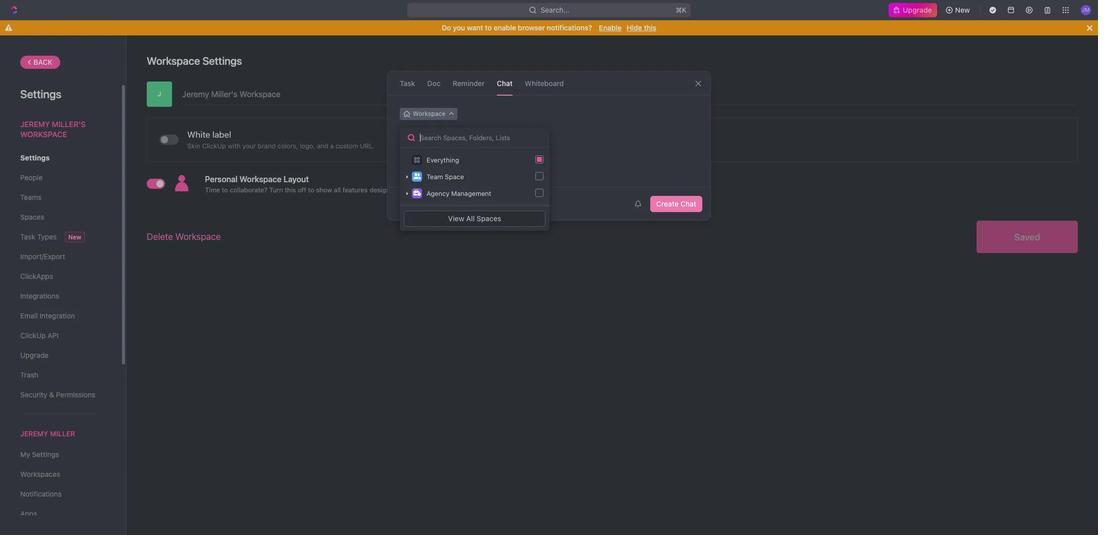 Task type: describe. For each thing, give the bounding box(es) containing it.
integrations link
[[20, 288, 101, 305]]

do
[[442, 23, 451, 32]]

your
[[242, 141, 256, 150]]

back link
[[20, 56, 60, 69]]

agency management
[[427, 189, 491, 197]]

my settings
[[20, 450, 59, 459]]

chat inside button
[[681, 199, 697, 208]]

enable
[[599, 23, 622, 32]]

team
[[410, 186, 425, 194]]

view all spaces
[[448, 214, 501, 223]]

0 vertical spatial upgrade link
[[889, 3, 937, 17]]

apps
[[20, 509, 37, 518]]

whiteboard
[[525, 79, 564, 87]]

integrations
[[20, 292, 59, 300]]

url.
[[360, 141, 375, 150]]

jeremy miller's workspace
[[20, 119, 86, 138]]

browser
[[518, 23, 545, 32]]

my
[[20, 450, 30, 459]]

this inside personal workspace layout time to collaborate? turn this off to show all features designed for team productivity.
[[285, 186, 296, 194]]

delete workspace
[[147, 231, 221, 242]]

everything
[[427, 156, 459, 164]]

productivity.
[[427, 186, 465, 194]]

workspace settings
[[147, 55, 242, 67]]

clickup api link
[[20, 327, 101, 344]]

trash link
[[20, 366, 101, 384]]

⌘k
[[676, 6, 687, 14]]

import/export
[[20, 252, 65, 261]]

email integration link
[[20, 307, 101, 324]]

a
[[330, 141, 334, 150]]

Search Spaces, Folders, Lists text field
[[400, 128, 550, 148]]

teams
[[20, 193, 42, 201]]

my settings link
[[20, 446, 101, 463]]

doc button
[[427, 71, 441, 95]]

create
[[656, 199, 679, 208]]

team
[[427, 173, 443, 181]]

dialog containing task
[[387, 71, 711, 221]]

api
[[48, 331, 59, 340]]

&
[[49, 390, 54, 399]]

reminder button
[[453, 71, 485, 95]]

1 horizontal spatial this
[[644, 23, 657, 32]]

notifications
[[20, 490, 62, 498]]

do you want to enable browser notifications? enable hide this
[[442, 23, 657, 32]]

0 vertical spatial chat
[[497, 79, 513, 87]]

workspaces
[[20, 470, 60, 478]]

for
[[400, 186, 408, 194]]

private
[[418, 199, 441, 208]]

settings element
[[0, 35, 127, 535]]

0 horizontal spatial to
[[222, 186, 228, 194]]

you
[[453, 23, 465, 32]]

spaces inside settings element
[[20, 213, 44, 221]]

types
[[37, 232, 57, 241]]

saved
[[1015, 232, 1041, 242]]

1 horizontal spatial to
[[308, 186, 314, 194]]

turn
[[269, 186, 283, 194]]

search...
[[541, 6, 570, 14]]

task button
[[400, 71, 415, 95]]

collaborate?
[[230, 186, 267, 194]]

task for task
[[400, 79, 415, 87]]

team space
[[427, 173, 464, 181]]

teams link
[[20, 189, 101, 206]]

back
[[33, 58, 52, 66]]

miller
[[50, 429, 75, 438]]

jeremy miller
[[20, 429, 75, 438]]

time
[[205, 186, 220, 194]]

with
[[228, 141, 241, 150]]

all
[[334, 186, 341, 194]]

jeremy for jeremy miller's workspace
[[20, 119, 50, 129]]

security & permissions link
[[20, 386, 101, 403]]

enable
[[494, 23, 516, 32]]

import/export link
[[20, 248, 101, 265]]

view
[[448, 214, 465, 223]]

clickup api
[[20, 331, 59, 340]]

skin
[[187, 141, 200, 150]]

task for task types
[[20, 232, 35, 241]]

workspaces link
[[20, 466, 101, 483]]

hide
[[627, 23, 642, 32]]

delete
[[147, 231, 173, 242]]

doc
[[427, 79, 441, 87]]

people link
[[20, 169, 101, 186]]

email
[[20, 311, 38, 320]]

new inside settings element
[[68, 233, 81, 241]]

clickup inside settings element
[[20, 331, 46, 340]]



Task type: locate. For each thing, give the bounding box(es) containing it.
this left off
[[285, 186, 296, 194]]

whiteboard button
[[525, 71, 564, 95]]

1 vertical spatial task
[[20, 232, 35, 241]]

chat right create
[[681, 199, 697, 208]]

spaces right all
[[477, 214, 501, 223]]

features
[[343, 186, 368, 194]]

1 horizontal spatial chat
[[681, 199, 697, 208]]

workspace button
[[400, 108, 458, 120]]

jeremy
[[20, 119, 50, 129], [20, 429, 48, 438]]

workspace inside workspace button
[[413, 110, 446, 117]]

1 vertical spatial this
[[285, 186, 296, 194]]

security & permissions
[[20, 390, 95, 399]]

clickapps link
[[20, 268, 101, 285]]

task
[[400, 79, 415, 87], [20, 232, 35, 241]]

0 horizontal spatial spaces
[[20, 213, 44, 221]]

2 horizontal spatial to
[[485, 23, 492, 32]]

settings link
[[20, 149, 101, 167]]

to right off
[[308, 186, 314, 194]]

trash
[[20, 371, 38, 379]]

upgrade inside settings element
[[20, 351, 49, 359]]

chat button
[[497, 71, 513, 95]]

0 vertical spatial clickup
[[202, 141, 226, 150]]

1 horizontal spatial spaces
[[477, 214, 501, 223]]

1 horizontal spatial task
[[400, 79, 415, 87]]

agency
[[427, 189, 450, 197]]

0 vertical spatial new
[[955, 6, 970, 14]]

workspace inside jeremy miller's workspace
[[20, 129, 67, 138]]

logo,
[[300, 141, 315, 150]]

upgrade
[[903, 6, 932, 14], [20, 351, 49, 359]]

1 vertical spatial chat
[[681, 199, 697, 208]]

new
[[955, 6, 970, 14], [68, 233, 81, 241]]

designed
[[370, 186, 398, 194]]

0 vertical spatial this
[[644, 23, 657, 32]]

0 horizontal spatial clickup
[[20, 331, 46, 340]]

0 vertical spatial task
[[400, 79, 415, 87]]

jeremy up my settings
[[20, 429, 48, 438]]

this right hide
[[644, 23, 657, 32]]

1 vertical spatial new
[[68, 233, 81, 241]]

upgrade link up trash link on the left of the page
[[20, 347, 101, 364]]

new inside button
[[955, 6, 970, 14]]

saved button
[[977, 221, 1078, 253]]

upgrade link left the new button on the top of the page
[[889, 3, 937, 17]]

Team Na﻿me text field
[[182, 81, 1078, 105]]

reminder
[[453, 79, 485, 87]]

space
[[445, 173, 464, 181]]

1 vertical spatial jeremy
[[20, 429, 48, 438]]

white label skin clickup with your brand colors, logo, and a custom url.
[[187, 129, 375, 150]]

upgrade left the new button on the top of the page
[[903, 6, 932, 14]]

chat right reminder at the top of the page
[[497, 79, 513, 87]]

jeremy inside jeremy miller's workspace
[[20, 119, 50, 129]]

brand
[[258, 141, 276, 150]]

spaces inside button
[[477, 214, 501, 223]]

want
[[467, 23, 483, 32]]

task left types
[[20, 232, 35, 241]]

1 jeremy from the top
[[20, 119, 50, 129]]

all
[[466, 214, 475, 223]]

management
[[451, 189, 491, 197]]

clickapps
[[20, 272, 53, 280]]

0 horizontal spatial task
[[20, 232, 35, 241]]

workspace right delete
[[175, 231, 221, 242]]

people
[[20, 173, 43, 182]]

jeremy left "miller's"
[[20, 119, 50, 129]]

user group image
[[413, 173, 421, 179]]

colors,
[[278, 141, 298, 150]]

1 vertical spatial upgrade
[[20, 351, 49, 359]]

workspace up j
[[147, 55, 200, 67]]

create chat
[[656, 199, 697, 208]]

workspace inside personal workspace layout time to collaborate? turn this off to show all features designed for team productivity.
[[240, 175, 282, 184]]

business time image
[[413, 190, 421, 196]]

delete workspace button
[[147, 226, 221, 248]]

workspace
[[147, 55, 200, 67], [413, 110, 446, 117], [20, 129, 67, 138], [240, 175, 282, 184], [175, 231, 221, 242]]

show
[[316, 186, 332, 194]]

off
[[298, 186, 306, 194]]

1 horizontal spatial upgrade link
[[889, 3, 937, 17]]

settings
[[203, 55, 242, 67], [20, 88, 61, 101], [20, 153, 50, 162], [32, 450, 59, 459]]

email integration
[[20, 311, 75, 320]]

1 horizontal spatial clickup
[[202, 141, 226, 150]]

workspace inside delete workspace 'button'
[[175, 231, 221, 242]]

0 vertical spatial upgrade
[[903, 6, 932, 14]]

task left doc
[[400, 79, 415, 87]]

label
[[212, 129, 231, 139]]

workspace down doc button
[[413, 110, 446, 117]]

clickup
[[202, 141, 226, 150], [20, 331, 46, 340]]

jeremy for jeremy miller
[[20, 429, 48, 438]]

spaces
[[20, 213, 44, 221], [477, 214, 501, 223]]

clickup down label
[[202, 141, 226, 150]]

workspace down "miller's"
[[20, 129, 67, 138]]

task inside settings element
[[20, 232, 35, 241]]

personal workspace layout time to collaborate? turn this off to show all features designed for team productivity.
[[205, 175, 465, 194]]

workspace up collaborate?
[[240, 175, 282, 184]]

1 horizontal spatial new
[[955, 6, 970, 14]]

chat
[[497, 79, 513, 87], [681, 199, 697, 208]]

new button
[[941, 2, 976, 18]]

clickup inside white label skin clickup with your brand colors, logo, and a custom url.
[[202, 141, 226, 150]]

2 jeremy from the top
[[20, 429, 48, 438]]

this
[[644, 23, 657, 32], [285, 186, 296, 194]]

notifications link
[[20, 486, 101, 503]]

clickup left api
[[20, 331, 46, 340]]

0 horizontal spatial chat
[[497, 79, 513, 87]]

spaces link
[[20, 209, 101, 226]]

notifications?
[[547, 23, 592, 32]]

workspace button
[[400, 108, 458, 120]]

0 horizontal spatial upgrade
[[20, 351, 49, 359]]

Name this Chat... field
[[388, 126, 711, 138]]

0 horizontal spatial upgrade link
[[20, 347, 101, 364]]

and
[[317, 141, 328, 150]]

security
[[20, 390, 47, 399]]

to right want
[[485, 23, 492, 32]]

permissions
[[56, 390, 95, 399]]

0 horizontal spatial this
[[285, 186, 296, 194]]

integration
[[40, 311, 75, 320]]

1 vertical spatial upgrade link
[[20, 347, 101, 364]]

create chat button
[[650, 196, 703, 212]]

1 vertical spatial clickup
[[20, 331, 46, 340]]

dialog
[[387, 71, 711, 221]]

0 horizontal spatial new
[[68, 233, 81, 241]]

to down personal
[[222, 186, 228, 194]]

personal
[[205, 175, 238, 184]]

upgrade down clickup api
[[20, 351, 49, 359]]

0 vertical spatial jeremy
[[20, 119, 50, 129]]

miller's
[[52, 119, 86, 129]]

spaces down teams
[[20, 213, 44, 221]]

1 horizontal spatial upgrade
[[903, 6, 932, 14]]

apps link
[[20, 505, 101, 522]]

view all spaces button
[[404, 211, 546, 227]]

white
[[187, 129, 210, 139]]

custom
[[336, 141, 358, 150]]



Task type: vqa. For each thing, say whether or not it's contained in the screenshot.
4th column header from the right
no



